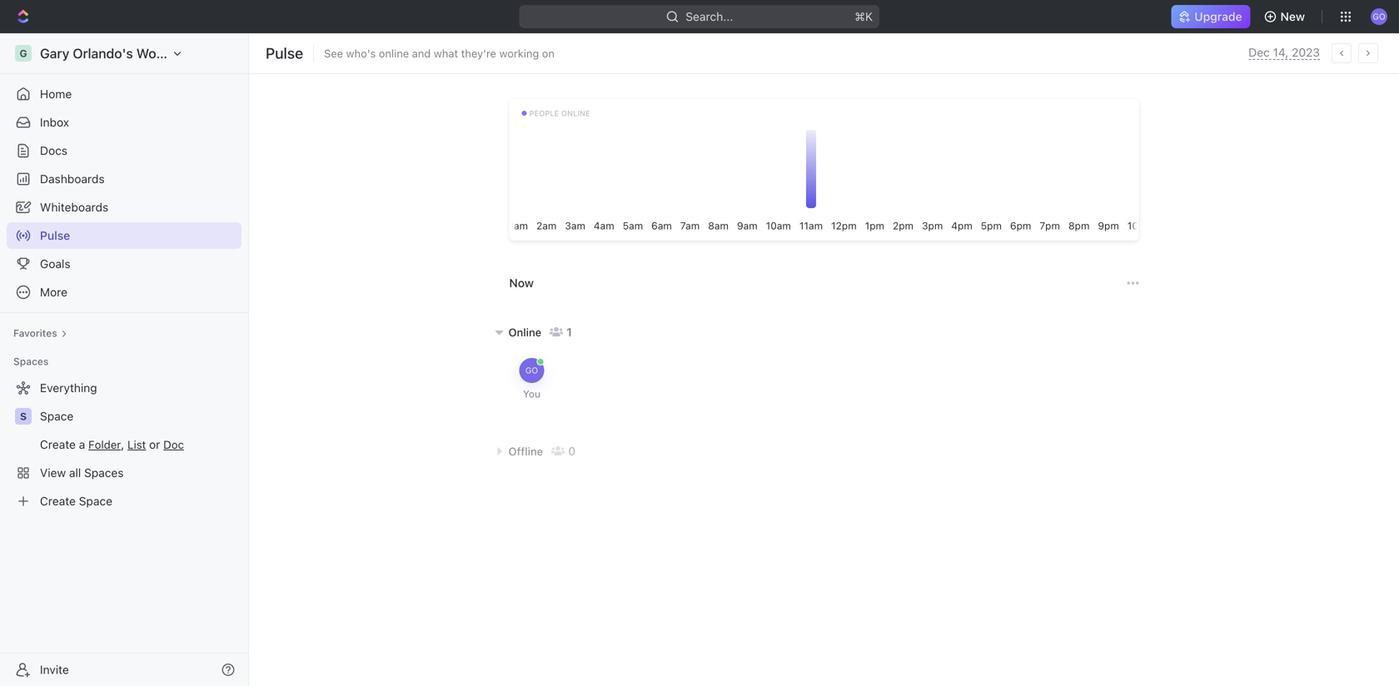Task type: vqa. For each thing, say whether or not it's contained in the screenshot.
Sun, Mar 3 0h
no



Task type: locate. For each thing, give the bounding box(es) containing it.
0 horizontal spatial online
[[379, 47, 409, 60]]

tree
[[7, 375, 242, 515]]

1 vertical spatial space
[[79, 494, 112, 508]]

0 vertical spatial pulse
[[266, 44, 303, 62]]

space
[[40, 409, 74, 423], [79, 494, 112, 508]]

folder button
[[88, 438, 121, 451]]

all
[[69, 466, 81, 480]]

1 vertical spatial pulse
[[40, 229, 70, 242]]

1 create from the top
[[40, 438, 76, 451]]

doc button
[[163, 438, 184, 451]]

0 vertical spatial spaces
[[13, 356, 49, 367]]

create left a
[[40, 438, 76, 451]]

create a folder , list or doc
[[40, 438, 184, 451]]

home link
[[7, 81, 242, 107]]

pulse
[[266, 44, 303, 62], [40, 229, 70, 242]]

create
[[40, 438, 76, 451], [40, 494, 76, 508]]

1 horizontal spatial go
[[1373, 11, 1386, 21]]

whiteboards
[[40, 200, 108, 214]]

1am
[[509, 220, 528, 232]]

gary orlando's workspace, , element
[[15, 45, 32, 62]]

invite
[[40, 663, 69, 677]]

1 vertical spatial create
[[40, 494, 76, 508]]

tree inside 'sidebar' navigation
[[7, 375, 242, 515]]

space inside 'link'
[[40, 409, 74, 423]]

new button
[[1257, 3, 1315, 30]]

everything
[[40, 381, 97, 395]]

space link
[[40, 403, 238, 430]]

dec
[[1249, 45, 1270, 59]]

favorites
[[13, 327, 57, 339]]

2pm
[[893, 220, 914, 232]]

search...
[[686, 10, 733, 23]]

spaces down favorites
[[13, 356, 49, 367]]

docs
[[40, 144, 67, 157]]

4am
[[594, 220, 614, 232]]

goals link
[[7, 251, 242, 277]]

you
[[523, 388, 541, 400]]

2 create from the top
[[40, 494, 76, 508]]

0 horizontal spatial go
[[525, 366, 538, 375]]

online left and
[[379, 47, 409, 60]]

9pm
[[1098, 220, 1119, 232]]

people
[[529, 109, 559, 118]]

3pm
[[922, 220, 943, 232]]

spaces down folder 'button'
[[84, 466, 124, 480]]

8pm
[[1069, 220, 1090, 232]]

online
[[379, 47, 409, 60], [561, 109, 590, 118]]

create space
[[40, 494, 112, 508]]

,
[[121, 438, 124, 451]]

view
[[40, 466, 66, 480]]

create for create a folder , list or doc
[[40, 438, 76, 451]]

more
[[40, 285, 67, 299]]

working
[[499, 47, 539, 60]]

home
[[40, 87, 72, 101]]

0 vertical spatial go
[[1373, 11, 1386, 21]]

pulse up goals
[[40, 229, 70, 242]]

12pm 1pm 2pm 3pm 4pm 5pm 6pm 7pm 8pm 9pm
[[831, 220, 1119, 232]]

0 horizontal spatial pulse
[[40, 229, 70, 242]]

online right the people
[[561, 109, 590, 118]]

space down everything
[[40, 409, 74, 423]]

3am
[[565, 220, 586, 232]]

view all spaces link
[[7, 460, 238, 486]]

0 vertical spatial online
[[379, 47, 409, 60]]

workspace
[[136, 45, 205, 61]]

create for create space
[[40, 494, 76, 508]]

10pm
[[1128, 220, 1153, 232]]

dashboards link
[[7, 166, 242, 192]]

space down view all spaces
[[79, 494, 112, 508]]

create down view
[[40, 494, 76, 508]]

inbox
[[40, 115, 69, 129]]

1 vertical spatial online
[[561, 109, 590, 118]]

spaces
[[13, 356, 49, 367], [84, 466, 124, 480]]

pulse inside 'sidebar' navigation
[[40, 229, 70, 242]]

1 vertical spatial spaces
[[84, 466, 124, 480]]

0 horizontal spatial space
[[40, 409, 74, 423]]

docs link
[[7, 137, 242, 164]]

favorites button
[[7, 323, 74, 343]]

and
[[412, 47, 431, 60]]

1am 2am 3am 4am 5am 6am 7am 8am 9am 10am
[[509, 220, 791, 232]]

0 vertical spatial create
[[40, 438, 76, 451]]

tree containing everything
[[7, 375, 242, 515]]

0 vertical spatial space
[[40, 409, 74, 423]]

whiteboards link
[[7, 194, 242, 221]]

they're
[[461, 47, 496, 60]]

6am
[[652, 220, 672, 232]]

1
[[567, 325, 572, 339]]

dec 14, 2023 button
[[1249, 45, 1320, 60]]

1 horizontal spatial space
[[79, 494, 112, 508]]

go
[[1373, 11, 1386, 21], [525, 366, 538, 375]]

1 vertical spatial go
[[525, 366, 538, 375]]

1 horizontal spatial online
[[561, 109, 590, 118]]

pulse left see
[[266, 44, 303, 62]]

12pm
[[831, 220, 857, 232]]



Task type: describe. For each thing, give the bounding box(es) containing it.
⌘k
[[855, 10, 873, 23]]

dec 14, 2023
[[1249, 45, 1320, 59]]

what
[[434, 47, 458, 60]]

on
[[542, 47, 555, 60]]

or
[[149, 438, 160, 451]]

offline
[[509, 445, 543, 458]]

4pm
[[951, 220, 973, 232]]

14,
[[1273, 45, 1289, 59]]

pulse link
[[7, 222, 242, 249]]

view all spaces
[[40, 466, 124, 480]]

more button
[[7, 279, 242, 306]]

sidebar navigation
[[0, 33, 252, 686]]

7am
[[680, 220, 700, 232]]

doc
[[163, 438, 184, 451]]

0
[[568, 444, 576, 458]]

space, , element
[[15, 408, 32, 425]]

now
[[509, 276, 534, 290]]

go inside go dropdown button
[[1373, 11, 1386, 21]]

upgrade link
[[1171, 5, 1251, 28]]

folder
[[88, 438, 121, 451]]

10am
[[766, 220, 791, 232]]

1 horizontal spatial pulse
[[266, 44, 303, 62]]

0 horizontal spatial spaces
[[13, 356, 49, 367]]

who's
[[346, 47, 376, 60]]

everything link
[[7, 375, 238, 402]]

s
[[20, 411, 27, 422]]

2023
[[1292, 45, 1320, 59]]

people online
[[529, 109, 590, 118]]

list
[[128, 438, 146, 451]]

online
[[509, 326, 542, 339]]

see who's online and what they're working on
[[324, 47, 555, 60]]

a
[[79, 438, 85, 451]]

gary orlando's workspace
[[40, 45, 205, 61]]

inbox link
[[7, 109, 242, 136]]

7pm
[[1040, 220, 1060, 232]]

6pm
[[1010, 220, 1032, 232]]

create space link
[[7, 488, 238, 515]]

gary
[[40, 45, 69, 61]]

see
[[324, 47, 343, 60]]

5am
[[623, 220, 643, 232]]

5pm
[[981, 220, 1002, 232]]

dashboards
[[40, 172, 105, 186]]

new
[[1281, 10, 1305, 23]]

g
[[20, 47, 27, 59]]

11am
[[800, 220, 823, 232]]

2am
[[536, 220, 557, 232]]

orlando's
[[73, 45, 133, 61]]

1 horizontal spatial spaces
[[84, 466, 124, 480]]

goals
[[40, 257, 70, 271]]

1pm
[[865, 220, 885, 232]]

9am
[[737, 220, 758, 232]]

go button
[[1366, 3, 1393, 30]]

8am
[[708, 220, 729, 232]]

list button
[[128, 438, 146, 451]]

upgrade
[[1195, 10, 1242, 23]]



